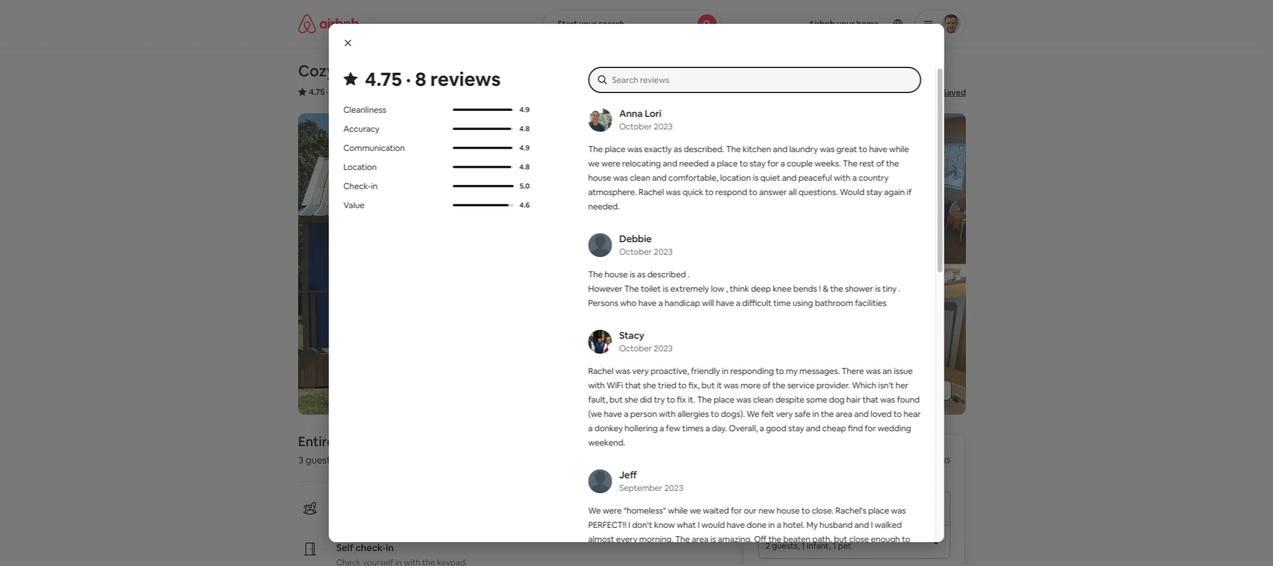 Task type: vqa. For each thing, say whether or not it's contained in the screenshot.
"8" to the right
yes



Task type: locate. For each thing, give the bounding box(es) containing it.
new
[[759, 505, 775, 516]]

0 horizontal spatial while
[[668, 505, 688, 516]]

1 horizontal spatial of
[[877, 158, 885, 169]]

1 horizontal spatial we
[[690, 505, 701, 516]]

area down dog
[[836, 409, 853, 419]]

great
[[837, 144, 857, 155]]

1 vertical spatial 8
[[914, 454, 919, 464]]

of right rest
[[877, 158, 885, 169]]

a down think
[[736, 298, 741, 308]]

to up location
[[740, 158, 748, 169]]

1 vertical spatial rachel
[[588, 366, 614, 377]]

0 horizontal spatial we
[[588, 158, 600, 169]]

1 4.8 from the top
[[519, 124, 530, 133]]

0 vertical spatial very
[[632, 366, 649, 377]]

october inside debbie october 2023
[[619, 246, 652, 257]]

0 horizontal spatial as
[[637, 269, 646, 280]]

1 horizontal spatial reviews
[[921, 454, 951, 464]]

cozy country cabin image 4 image
[[804, 113, 967, 264]]

1 horizontal spatial .
[[899, 283, 901, 294]]

and inside we were "homeless" while we waited for our new house to close.  rachel's place was perfect!!  i don't know what i would have done in a hotel.  my husband and i walked almost every morning.  the area is amazing.  off the beaten path, but close enough to get anything you might need.  if you're going to be staying in the area, i highly recommend rachel's cozy cottage!!
[[855, 520, 869, 530]]

4.8 out of 5.0 image
[[453, 128, 513, 130], [453, 128, 511, 130], [453, 166, 513, 168], [453, 166, 511, 168]]

but inside we were "homeless" while we waited for our new house to close.  rachel's place was perfect!!  i don't know what i would have done in a hotel.  my husband and i walked almost every morning.  the area is amazing.  off the beaten path, but close enough to get anything you might need.  if you're going to be staying in the area, i highly recommend rachel's cozy cottage!!
[[834, 534, 848, 545]]

october inside anna lori october 2023
[[619, 121, 652, 132]]

good
[[766, 423, 787, 434]]

dog
[[829, 394, 845, 405]]

while
[[889, 144, 909, 155], [668, 505, 688, 516]]

peaceful
[[799, 172, 832, 183]]

2023 for jeff
[[665, 483, 684, 493]]

of right more
[[763, 380, 771, 391]]

hair
[[847, 394, 861, 405]]

debbie october 2023
[[619, 232, 673, 257]]

my
[[786, 366, 798, 377]]

1 vertical spatial were
[[603, 505, 622, 516]]

rachel
[[639, 187, 664, 198], [588, 366, 614, 377]]

2023 inside stacy october 2023
[[654, 343, 673, 354]]

very down despite
[[776, 409, 793, 419]]

was down more
[[737, 394, 751, 405]]

country
[[859, 172, 889, 183]]

walked
[[875, 520, 902, 530]]

we inside we were "homeless" while we waited for our new house to close.  rachel's place was perfect!!  i don't know what i would have done in a hotel.  my husband and i walked almost every morning.  the area is amazing.  off the beaten path, but close enough to get anything you might need.  if you're going to be staying in the area, i highly recommend rachel's cozy cottage!!
[[588, 505, 601, 516]]

0 vertical spatial october
[[619, 121, 652, 132]]

loved
[[871, 409, 892, 419]]

in down path,
[[810, 548, 817, 559]]

the up country
[[886, 158, 899, 169]]

0 horizontal spatial we
[[588, 505, 601, 516]]

4.9 out of 5.0 image
[[453, 109, 514, 111], [453, 109, 512, 111], [453, 147, 514, 149], [453, 147, 512, 149]]

· down cozy
[[327, 87, 329, 97]]

she up the did
[[643, 380, 656, 391]]

1 4.9 from the top
[[519, 105, 530, 114]]

as inside the house is as described . however the toilet is extremely low , think deep knee bends ! & the shower is tiny . persons who have a handicap will have a difficult time using bathroom facilities
[[637, 269, 646, 280]]

0 vertical spatial that
[[625, 380, 641, 391]]

for right find
[[865, 423, 876, 434]]

a left the couple
[[781, 158, 785, 169]]

was up walked
[[891, 505, 906, 516]]

would
[[702, 520, 725, 530]]

0 vertical spatial while
[[889, 144, 909, 155]]

think
[[730, 283, 749, 294]]

is left quiet
[[753, 172, 759, 183]]

1 horizontal spatial we
[[747, 409, 760, 419]]

cozy country cabin image 5 image
[[804, 269, 967, 415]]

cozy country cabin image 2 image
[[637, 113, 800, 264]]

5.0 out of 5.0 image
[[453, 185, 514, 187], [453, 185, 514, 187]]

1 vertical spatial we
[[690, 505, 701, 516]]

2 4.9 from the top
[[519, 143, 530, 152]]

1 horizontal spatial all
[[905, 385, 913, 396]]

the down what
[[675, 534, 690, 545]]

needed.
[[588, 201, 620, 212]]

. right tiny
[[899, 283, 901, 294]]

recommend
[[588, 563, 635, 566]]

there
[[842, 366, 864, 377]]

1 vertical spatial house
[[605, 269, 628, 280]]

2 vertical spatial but
[[834, 534, 848, 545]]

0 vertical spatial we
[[588, 158, 600, 169]]

0 vertical spatial rachel
[[639, 187, 664, 198]]

the down path,
[[818, 548, 831, 559]]

0 horizontal spatial rachel
[[588, 366, 614, 377]]

don't
[[632, 520, 652, 530]]

accuracy
[[343, 124, 379, 134]]

was up relocating
[[627, 144, 642, 155]]

with up fault,
[[588, 380, 605, 391]]

4.75 down cozy
[[309, 87, 325, 97]]

will
[[702, 298, 714, 308]]

check-
[[356, 542, 386, 554]]

a inside we were "homeless" while we waited for our new house to close.  rachel's place was perfect!!  i don't know what i would have done in a hotel.  my husband and i walked almost every morning.  the area is amazing.  off the beaten path, but close enough to get anything you might need.  if you're going to be staying in the area, i highly recommend rachel's cozy cottage!!
[[777, 520, 782, 530]]

0 vertical spatial 4.8
[[519, 124, 530, 133]]

3 october from the top
[[619, 343, 652, 354]]

she left the did
[[625, 394, 638, 405]]

who
[[620, 298, 637, 308]]

as up toilet on the right of page
[[637, 269, 646, 280]]

1 vertical spatial but
[[610, 394, 623, 405]]

found
[[897, 394, 920, 405]]

0 vertical spatial area
[[836, 409, 853, 419]]

we up the perfect!!
[[588, 505, 601, 516]]

was right it
[[724, 380, 739, 391]]

quick
[[683, 187, 704, 198]]

in right self
[[386, 542, 394, 554]]

day.
[[712, 423, 727, 434]]

and right kitchen
[[773, 144, 788, 155]]

2023 up the described
[[654, 246, 673, 257]]

clean down relocating
[[630, 172, 650, 183]]

4.6 out of 5.0 image
[[453, 204, 514, 207], [453, 204, 509, 207]]

relocating
[[622, 158, 661, 169]]

saved button
[[924, 82, 971, 103]]

4.75 inside "4.75 · 8 reviews" dialog
[[365, 66, 402, 91]]

1 horizontal spatial while
[[889, 144, 909, 155]]

the inside we were "homeless" while we waited for our new house to close.  rachel's place was perfect!!  i don't know what i would have done in a hotel.  my husband and i walked almost every morning.  the area is amazing.  off the beaten path, but close enough to get anything you might need.  if you're going to be staying in the area, i highly recommend rachel's cozy cottage!!
[[675, 534, 690, 545]]

and down safe at the bottom right
[[806, 423, 821, 434]]

house up hotel.
[[777, 505, 800, 516]]

all inside the place was exactly as described. the kitchen and laundry was great to have while we were relocating and needed a place to stay for a couple weeks. the rest of the house was clean and comfortable, location is quiet and peaceful with a country atmosphere. rachel was quick to respond to answer all questions. would stay again if needed.
[[789, 187, 797, 198]]

all right answer
[[789, 187, 797, 198]]

1 horizontal spatial area
[[836, 409, 853, 419]]

1 vertical spatial as
[[637, 269, 646, 280]]

stay inside rachel was very proactive, friendly in responding to my messages. there was an issue with wifi that she tried to fix, but it was more of the service provider. which isn't her fault, but she did try to fix it. the place was clean despite some dog hair that was found (we have a person with allergies to dogs). we felt very safe in the area and loved to hear a donkey hollering a few times a day. overall, a good stay and cheap find for wedding weekend.
[[789, 423, 804, 434]]

fix
[[677, 394, 686, 405]]

0 vertical spatial stay
[[750, 158, 766, 169]]

2 horizontal spatial stay
[[867, 187, 883, 198]]

2023 for stacy
[[654, 343, 673, 354]]

and down the couple
[[782, 172, 797, 183]]

i
[[628, 520, 630, 530], [698, 520, 700, 530], [871, 520, 873, 530], [854, 548, 856, 559]]

questions.
[[799, 187, 838, 198]]

rachel down relocating
[[639, 187, 664, 198]]

she
[[643, 380, 656, 391], [625, 394, 638, 405]]

persons
[[588, 298, 618, 308]]

1 horizontal spatial for
[[768, 158, 779, 169]]

1 horizontal spatial 8
[[914, 454, 919, 464]]

have inside rachel was very proactive, friendly in responding to my messages. there was an issue with wifi that she tried to fix, but it was more of the service provider. which isn't her fault, but she did try to fix it. the place was clean despite some dog hair that was found (we have a person with allergies to dogs). we felt very safe in the area and loved to hear a donkey hollering a few times a day. overall, a good stay and cheap find for wedding weekend.
[[604, 409, 622, 419]]

start
[[558, 18, 578, 29]]

1 vertical spatial 4.8
[[519, 162, 530, 172]]

have up donkey
[[604, 409, 622, 419]]

but
[[702, 380, 715, 391], [610, 394, 623, 405], [834, 534, 848, 545]]

area,
[[833, 548, 852, 559]]

search
[[599, 18, 625, 29]]

1 horizontal spatial rachel's
[[836, 505, 867, 516]]

2023 inside debbie october 2023
[[654, 246, 673, 257]]

· left 'texas,'
[[406, 66, 411, 91]]

an
[[883, 366, 892, 377]]

knee
[[773, 283, 792, 294]]

debbie
[[619, 232, 652, 245]]

reviews
[[430, 66, 501, 91], [921, 454, 951, 464]]

have inside the place was exactly as described. the kitchen and laundry was great to have while we were relocating and needed a place to stay for a couple weeks. the rest of the house was clean and comfortable, location is quiet and peaceful with a country atmosphere. rachel was quick to respond to answer all questions. would stay again if needed.
[[869, 144, 888, 155]]

2023 up the proactive,
[[654, 343, 673, 354]]

0 horizontal spatial ·
[[327, 87, 329, 97]]

1 vertical spatial she
[[625, 394, 638, 405]]

0 vertical spatial all
[[789, 187, 797, 198]]

have
[[869, 144, 888, 155], [638, 298, 657, 308], [716, 298, 734, 308], [604, 409, 622, 419], [727, 520, 745, 530]]

house up atmosphere.
[[588, 172, 611, 183]]

to left fix,
[[678, 380, 687, 391]]

1 vertical spatial with
[[588, 380, 605, 391]]

were up the perfect!!
[[603, 505, 622, 516]]

2023 inside jeff september 2023
[[665, 483, 684, 493]]

0 vertical spatial were
[[601, 158, 621, 169]]

· for 4.75 · 8 reviews
[[406, 66, 411, 91]]

0 horizontal spatial reviews
[[430, 66, 501, 91]]

0 vertical spatial for
[[768, 158, 779, 169]]

almost
[[588, 534, 614, 545]]

0 vertical spatial reviews
[[430, 66, 501, 91]]

0 horizontal spatial 8
[[415, 66, 426, 91]]

4.8
[[519, 124, 530, 133], [519, 162, 530, 172]]

the right it.
[[697, 394, 712, 405]]

0 horizontal spatial for
[[731, 505, 742, 516]]

place up walked
[[869, 505, 889, 516]]

stay down safe at the bottom right
[[789, 423, 804, 434]]

1 vertical spatial .
[[899, 283, 901, 294]]

2 vertical spatial house
[[777, 505, 800, 516]]

hotel.
[[783, 520, 805, 530]]

place down it
[[714, 394, 735, 405]]

4.9 for cleanliness
[[519, 105, 530, 114]]

rachel up wifi
[[588, 366, 614, 377]]

1 horizontal spatial stay
[[789, 423, 804, 434]]

anna lori image
[[588, 108, 612, 132]]

1 vertical spatial 4.9
[[519, 143, 530, 152]]

0 vertical spatial 4.9
[[519, 105, 530, 114]]

to up rest
[[859, 144, 868, 155]]

that down which
[[863, 394, 879, 405]]

october inside stacy october 2023
[[619, 343, 652, 354]]

0 vertical spatial 8
[[415, 66, 426, 91]]

allergies
[[678, 409, 709, 419]]

1 horizontal spatial 4.75
[[365, 66, 402, 91]]

to right "quick"
[[705, 187, 714, 198]]

2 vertical spatial stay
[[789, 423, 804, 434]]

with
[[834, 172, 851, 183], [588, 380, 605, 391], [659, 409, 676, 419]]

jeff image
[[588, 470, 612, 493], [588, 470, 612, 493]]

1 vertical spatial clean
[[753, 394, 774, 405]]

with up few
[[659, 409, 676, 419]]

2023 inside anna lori october 2023
[[654, 121, 673, 132]]

0 horizontal spatial rachel's
[[637, 563, 668, 566]]

2 vertical spatial october
[[619, 343, 652, 354]]

respond
[[716, 187, 747, 198]]

we inside rachel was very proactive, friendly in responding to my messages. there was an issue with wifi that she tried to fix, but it was more of the service provider. which isn't her fault, but she did try to fix it. the place was clean despite some dog hair that was found (we have a person with allergies to dogs). we felt very safe in the area and loved to hear a donkey hollering a few times a day. overall, a good stay and cheap find for wedding weekend.
[[747, 409, 760, 419]]

is left tiny
[[875, 283, 881, 294]]

all
[[789, 187, 797, 198], [905, 385, 913, 396]]

1 vertical spatial we
[[588, 505, 601, 516]]

2023 right 'september'
[[665, 483, 684, 493]]

2 horizontal spatial with
[[834, 172, 851, 183]]

for up quiet
[[768, 158, 779, 169]]

exactly
[[644, 144, 672, 155]]

2 4.8 from the top
[[519, 162, 530, 172]]

0 horizontal spatial clean
[[630, 172, 650, 183]]

· inside dialog
[[406, 66, 411, 91]]

0 vertical spatial as
[[674, 144, 682, 155]]

area inside rachel was very proactive, friendly in responding to my messages. there was an issue with wifi that she tried to fix, but it was more of the service provider. which isn't her fault, but she did try to fix it. the place was clean despite some dog hair that was found (we have a person with allergies to dogs). we felt very safe in the area and loved to hear a donkey hollering a few times a day. overall, a good stay and cheap find for wedding weekend.
[[836, 409, 853, 419]]

8 reviews
[[914, 454, 951, 464]]

0 vertical spatial we
[[747, 409, 760, 419]]

1 vertical spatial of
[[763, 380, 771, 391]]

2 vertical spatial for
[[731, 505, 742, 516]]

0 vertical spatial house
[[588, 172, 611, 183]]

using
[[793, 298, 813, 308]]

that right wifi
[[625, 380, 641, 391]]

of
[[877, 158, 885, 169], [763, 380, 771, 391]]

clean inside the place was exactly as described. the kitchen and laundry was great to have while we were relocating and needed a place to stay for a couple weeks. the rest of the house was clean and comfortable, location is quiet and peaceful with a country atmosphere. rachel was quick to respond to answer all questions. would stay again if needed.
[[630, 172, 650, 183]]

2 october from the top
[[619, 246, 652, 257]]

0 horizontal spatial with
[[588, 380, 605, 391]]

cozy country cabin
[[298, 61, 445, 81]]

but left it
[[702, 380, 715, 391]]

2 horizontal spatial for
[[865, 423, 876, 434]]

and up close
[[855, 520, 869, 530]]

reviews inside dialog
[[430, 66, 501, 91]]

and up find
[[855, 409, 869, 419]]

1 horizontal spatial as
[[674, 144, 682, 155]]

1 horizontal spatial ·
[[406, 66, 411, 91]]

bends
[[794, 283, 817, 294]]

the inside rachel was very proactive, friendly in responding to my messages. there was an issue with wifi that she tried to fix, but it was more of the service provider. which isn't her fault, but she did try to fix it. the place was clean despite some dog hair that was found (we have a person with allergies to dogs). we felt very safe in the area and loved to hear a donkey hollering a few times a day. overall, a good stay and cheap find for wedding weekend.
[[697, 394, 712, 405]]

october down debbie
[[619, 246, 652, 257]]

stay down country
[[867, 187, 883, 198]]

described.
[[684, 144, 725, 155]]

0 vertical spatial clean
[[630, 172, 650, 183]]

guests
[[306, 454, 335, 466]]

of inside the place was exactly as described. the kitchen and laundry was great to have while we were relocating and needed a place to stay for a couple weeks. the rest of the house was clean and comfortable, location is quiet and peaceful with a country atmosphere. rachel was quick to respond to answer all questions. would stay again if needed.
[[877, 158, 885, 169]]

1 vertical spatial that
[[863, 394, 879, 405]]

1 october from the top
[[619, 121, 652, 132]]

debbie image
[[588, 233, 612, 257], [588, 233, 612, 257]]

to left fix
[[667, 394, 675, 405]]

house up however
[[605, 269, 628, 280]]

· for 4.75 ·
[[327, 87, 329, 97]]

a left the person
[[624, 409, 629, 419]]

to
[[859, 144, 868, 155], [740, 158, 748, 169], [705, 187, 714, 198], [749, 187, 758, 198], [776, 366, 784, 377], [678, 380, 687, 391], [667, 394, 675, 405], [711, 409, 719, 419], [894, 409, 902, 419], [802, 505, 810, 516], [902, 534, 911, 545], [758, 548, 767, 559]]

1 vertical spatial all
[[905, 385, 913, 396]]

try
[[654, 394, 665, 405]]

1 vertical spatial october
[[619, 246, 652, 257]]

october down anna
[[619, 121, 652, 132]]

every
[[616, 534, 638, 545]]

very up the did
[[632, 366, 649, 377]]

while inside we were "homeless" while we waited for our new house to close.  rachel's place was perfect!!  i don't know what i would have done in a hotel.  my husband and i walked almost every morning.  the area is amazing.  off the beaten path, but close enough to get anything you might need.  if you're going to be staying in the area, i highly recommend rachel's cozy cottage!!
[[668, 505, 688, 516]]

2 horizontal spatial but
[[834, 534, 848, 545]]

0 vertical spatial of
[[877, 158, 885, 169]]

0 horizontal spatial all
[[789, 187, 797, 198]]

1 vertical spatial area
[[692, 534, 709, 545]]

0 vertical spatial with
[[834, 172, 851, 183]]

person
[[630, 409, 657, 419]]

stay down kitchen
[[750, 158, 766, 169]]

0 vertical spatial she
[[643, 380, 656, 391]]

the right '&'
[[831, 283, 844, 294]]

it
[[717, 380, 722, 391]]

0 horizontal spatial that
[[625, 380, 641, 391]]

1 horizontal spatial she
[[643, 380, 656, 391]]

area
[[836, 409, 853, 419], [692, 534, 709, 545]]

a down (we
[[588, 423, 593, 434]]

entire home hosted by rachel 3 guests
[[298, 433, 481, 466]]

beaten
[[784, 534, 811, 545]]

0 horizontal spatial stay
[[750, 158, 766, 169]]

area inside we were "homeless" while we waited for our new house to close.  rachel's place was perfect!!  i don't know what i would have done in a hotel.  my husband and i walked almost every morning.  the area is amazing.  off the beaten path, but close enough to get anything you might need.  if you're going to be staying in the area, i highly recommend rachel's cozy cottage!!
[[692, 534, 709, 545]]

house inside the house is as described . however the toilet is extremely low , think deep knee bends ! & the shower is tiny . persons who have a handicap will have a difficult time using bathroom facilities
[[605, 269, 628, 280]]

start your search button
[[543, 10, 722, 38]]

felt
[[761, 409, 775, 419]]

0 horizontal spatial 4.75
[[309, 87, 325, 97]]

is down the described
[[663, 283, 669, 294]]

very
[[632, 366, 649, 377], [776, 409, 793, 419]]

couple
[[787, 158, 813, 169]]

1 horizontal spatial very
[[776, 409, 793, 419]]

hollering
[[625, 423, 658, 434]]

united
[[446, 87, 472, 97]]

have up rest
[[869, 144, 888, 155]]

0 horizontal spatial of
[[763, 380, 771, 391]]

a down '12/19/2023'
[[777, 520, 782, 530]]

"homeless"
[[624, 505, 666, 516]]

rachel's up husband
[[836, 505, 867, 516]]

0 horizontal spatial area
[[692, 534, 709, 545]]

1 horizontal spatial with
[[659, 409, 676, 419]]

1 vertical spatial rachel's
[[637, 563, 668, 566]]

1 vertical spatial while
[[668, 505, 688, 516]]

we up what
[[690, 505, 701, 516]]

8
[[415, 66, 426, 91], [914, 454, 919, 464]]

0 vertical spatial but
[[702, 380, 715, 391]]

area up if
[[692, 534, 709, 545]]

rachel's down you
[[637, 563, 668, 566]]

place inside rachel was very proactive, friendly in responding to my messages. there was an issue with wifi that she tried to fix, but it was more of the service provider. which isn't her fault, but she did try to fix it. the place was clean despite some dog hair that was found (we have a person with allergies to dogs). we felt very safe in the area and loved to hear a donkey hollering a few times a day. overall, a good stay and cheap find for wedding weekend.
[[714, 394, 735, 405]]

1 horizontal spatial but
[[702, 380, 715, 391]]

was up "weeks." at the top of the page
[[820, 144, 835, 155]]

stacy image
[[588, 330, 612, 354], [588, 330, 612, 354]]

location
[[720, 172, 751, 183]]

for inside the place was exactly as described. the kitchen and laundry was great to have while we were relocating and needed a place to stay for a couple weeks. the rest of the house was clean and comfortable, location is quiet and peaceful with a country atmosphere. rachel was quick to respond to answer all questions. would stay again if needed.
[[768, 158, 779, 169]]

october down stacy
[[619, 343, 652, 354]]



Task type: describe. For each thing, give the bounding box(es) containing it.
responding
[[731, 366, 774, 377]]

i left don't
[[628, 520, 630, 530]]

the down great
[[843, 158, 858, 169]]

difficult
[[742, 298, 772, 308]]

service
[[788, 380, 815, 391]]

done
[[747, 520, 767, 530]]

powderly, texas, united states button
[[380, 85, 499, 99]]

a left day.
[[706, 423, 710, 434]]

show all photos button
[[857, 380, 952, 401]]

to up my
[[802, 505, 810, 516]]

check-
[[343, 181, 371, 192]]

be
[[769, 548, 779, 559]]

the down anna lori image
[[588, 144, 603, 155]]

more
[[741, 380, 761, 391]]

show
[[881, 385, 903, 396]]

as inside the place was exactly as described. the kitchen and laundry was great to have while we were relocating and needed a place to stay for a couple weeks. the rest of the house was clean and comfortable, location is quiet and peaceful with a country atmosphere. rachel was quick to respond to answer all questions. would stay again if needed.
[[674, 144, 682, 155]]

fault,
[[588, 394, 608, 405]]

to up day.
[[711, 409, 719, 419]]

weekend.
[[588, 437, 625, 448]]

isn't
[[879, 380, 894, 391]]

comfortable,
[[669, 172, 719, 183]]

2023 for debbie
[[654, 246, 673, 257]]

4.9 for communication
[[519, 143, 530, 152]]

a down described.
[[711, 158, 715, 169]]

start your search
[[558, 18, 625, 29]]

cozy country cabin image 1 image
[[298, 113, 632, 415]]

was left an
[[866, 366, 881, 377]]

going
[[735, 548, 757, 559]]

8 inside dialog
[[415, 66, 426, 91]]

were inside we were "homeless" while we waited for our new house to close.  rachel's place was perfect!!  i don't know what i would have done in a hotel.  my husband and i walked almost every morning.  the area is amazing.  off the beaten path, but close enough to get anything you might need.  if you're going to be staying in the area, i highly recommend rachel's cozy cottage!!
[[603, 505, 622, 516]]

3
[[298, 454, 304, 466]]

rachel inside the place was exactly as described. the kitchen and laundry was great to have while we were relocating and needed a place to stay for a couple weeks. the rest of the house was clean and comfortable, location is quiet and peaceful with a country atmosphere. rachel was quick to respond to answer all questions. would stay again if needed.
[[639, 187, 664, 198]]

have down the , at the right bottom
[[716, 298, 734, 308]]

bathroom
[[815, 298, 853, 308]]

4.8 for accuracy
[[519, 124, 530, 133]]

it.
[[688, 394, 696, 405]]

Search reviews, Press 'Enter' to search text field
[[612, 74, 910, 86]]

hear
[[904, 409, 921, 419]]

we inside we were "homeless" while we waited for our new house to close.  rachel's place was perfect!!  i don't know what i would have done in a hotel.  my husband and i walked almost every morning.  the area is amazing.  off the beaten path, but close enough to get anything you might need.  if you're going to be staying in the area, i highly recommend rachel's cozy cottage!!
[[690, 505, 701, 516]]

morning.
[[639, 534, 674, 545]]

self check-in
[[337, 542, 394, 554]]

messages.
[[800, 366, 840, 377]]

the up however
[[588, 269, 603, 280]]

the house is as described . however the toilet is extremely low , think deep knee bends ! & the shower is tiny . persons who have a handicap will have a difficult time using bathroom facilities
[[588, 269, 901, 308]]

share button
[[875, 82, 921, 103]]

cozy
[[298, 61, 335, 81]]

Start your search search field
[[543, 10, 722, 38]]

your
[[579, 18, 597, 29]]

profile element
[[736, 0, 967, 48]]

place up relocating
[[605, 144, 626, 155]]

weeks.
[[815, 158, 841, 169]]

0 vertical spatial rachel's
[[836, 505, 867, 516]]

and down relocating
[[652, 172, 667, 183]]

october for stacy
[[619, 343, 652, 354]]

need.
[[679, 548, 701, 559]]

stacy october 2023
[[619, 329, 673, 354]]

4.75 · 8 reviews dialog
[[329, 24, 945, 566]]

to left my
[[776, 366, 784, 377]]

i right area,
[[854, 548, 856, 559]]

in down the location
[[371, 181, 377, 192]]

in right safe at the bottom right
[[813, 409, 819, 419]]

the up who
[[624, 283, 639, 294]]

and down 'exactly'
[[663, 158, 677, 169]]

1 vertical spatial stay
[[867, 187, 883, 198]]

described
[[647, 269, 686, 280]]

highly
[[858, 548, 887, 559]]

the inside the place was exactly as described. the kitchen and laundry was great to have while we were relocating and needed a place to stay for a couple weeks. the rest of the house was clean and comfortable, location is quiet and peaceful with a country atmosphere. rachel was quick to respond to answer all questions. would stay again if needed.
[[886, 158, 899, 169]]

for inside we were "homeless" while we waited for our new house to close.  rachel's place was perfect!!  i don't know what i would have done in a hotel.  my husband and i walked almost every morning.  the area is amazing.  off the beaten path, but close enough to get anything you might need.  if you're going to be staying in the area, i highly recommend rachel's cozy cottage!!
[[731, 505, 742, 516]]

october for debbie
[[619, 246, 652, 257]]

overall,
[[729, 423, 758, 434]]

home
[[337, 433, 373, 450]]

all inside button
[[905, 385, 913, 396]]

were inside the place was exactly as described. the kitchen and laundry was great to have while we were relocating and needed a place to stay for a couple weeks. the rest of the house was clean and comfortable, location is quiet and peaceful with a country atmosphere. rachel was quick to respond to answer all questions. would stay again if needed.
[[601, 158, 621, 169]]

my
[[807, 520, 818, 530]]

for inside rachel was very proactive, friendly in responding to my messages. there was an issue with wifi that she tried to fix, but it was more of the service provider. which isn't her fault, but she did try to fix it. the place was clean despite some dog hair that was found (we have a person with allergies to dogs). we felt very safe in the area and loved to hear a donkey hollering a few times a day. overall, a good stay and cheap find for wedding weekend.
[[865, 423, 876, 434]]

4.8 for location
[[519, 162, 530, 172]]

states
[[474, 87, 499, 97]]

you
[[639, 548, 653, 559]]

texas,
[[420, 87, 444, 97]]

to right enough
[[902, 534, 911, 545]]

cleanliness
[[343, 104, 386, 115]]

in right done
[[769, 520, 775, 530]]

was inside we were "homeless" while we waited for our new house to close.  rachel's place was perfect!!  i don't know what i would have done in a hotel.  my husband and i walked almost every morning.  the area is amazing.  off the beaten path, but close enough to get anything you might need.  if you're going to be staying in the area, i highly recommend rachel's cozy cottage!!
[[891, 505, 906, 516]]

in up it
[[722, 366, 729, 377]]

i left walked
[[871, 520, 873, 530]]

rachel inside rachel was very proactive, friendly in responding to my messages. there was an issue with wifi that she tried to fix, but it was more of the service provider. which isn't her fault, but she did try to fix it. the place was clean despite some dog hair that was found (we have a person with allergies to dogs). we felt very safe in the area and loved to hear a donkey hollering a few times a day. overall, a good stay and cheap find for wedding weekend.
[[588, 366, 614, 377]]

few
[[666, 423, 681, 434]]

you're
[[710, 548, 733, 559]]

is inside we were "homeless" while we waited for our new house to close.  rachel's place was perfect!!  i don't know what i would have done in a hotel.  my husband and i walked almost every morning.  the area is amazing.  off the beaten path, but close enough to get anything you might need.  if you're going to be staying in the area, i highly recommend rachel's cozy cottage!!
[[711, 534, 716, 545]]

was up wifi
[[616, 366, 631, 377]]

cabin
[[402, 61, 445, 81]]

donkey
[[595, 423, 623, 434]]

safe
[[795, 409, 811, 419]]

check-in
[[343, 181, 377, 192]]

0 horizontal spatial but
[[610, 394, 623, 405]]

despite
[[776, 394, 805, 405]]

anna lori image
[[588, 108, 612, 132]]

wifi
[[607, 380, 623, 391]]

1 horizontal spatial that
[[863, 394, 879, 405]]

atmosphere.
[[588, 187, 637, 198]]

which
[[852, 380, 877, 391]]

i right what
[[698, 520, 700, 530]]

a up 'would'
[[853, 172, 857, 183]]

with inside the place was exactly as described. the kitchen and laundry was great to have while we were relocating and needed a place to stay for a couple weeks. the rest of the house was clean and comfortable, location is quiet and peaceful with a country atmosphere. rachel was quick to respond to answer all questions. would stay again if needed.
[[834, 172, 851, 183]]

amazing.
[[718, 534, 752, 545]]

proactive,
[[651, 366, 689, 377]]

clean inside rachel was very proactive, friendly in responding to my messages. there was an issue with wifi that she tried to fix, but it was more of the service provider. which isn't her fault, but she did try to fix it. the place was clean despite some dog hair that was found (we have a person with allergies to dogs). we felt very safe in the area and loved to hear a donkey hollering a few times a day. overall, a good stay and cheap find for wedding weekend.
[[753, 394, 774, 405]]

anna
[[619, 107, 643, 119]]

deep
[[751, 283, 771, 294]]

place inside we were "homeless" while we waited for our new house to close.  rachel's place was perfect!!  i don't know what i would have done in a hotel.  my husband and i walked almost every morning.  the area is amazing.  off the beaten path, but close enough to get anything you might need.  if you're going to be staying in the area, i highly recommend rachel's cozy cottage!!
[[869, 505, 889, 516]]

have down toilet on the right of page
[[638, 298, 657, 308]]

house inside the place was exactly as described. the kitchen and laundry was great to have while we were relocating and needed a place to stay for a couple weeks. the rest of the house was clean and comfortable, location is quiet and peaceful with a country atmosphere. rachel was quick to respond to answer all questions. would stay again if needed.
[[588, 172, 611, 183]]

the up cheap
[[821, 409, 834, 419]]

rachel was very proactive, friendly in responding to my messages. there was an issue with wifi that she tried to fix, but it was more of the service provider. which isn't her fault, but she did try to fix it. the place was clean despite some dog hair that was found (we have a person with allergies to dogs). we felt very safe in the area and loved to hear a donkey hollering a few times a day. overall, a good stay and cheap find for wedding weekend.
[[588, 366, 921, 448]]

was left "quick"
[[666, 187, 681, 198]]

might
[[655, 548, 677, 559]]

4.75 for 4.75 ·
[[309, 87, 325, 97]]

the up despite
[[773, 380, 786, 391]]

by rachel
[[422, 433, 481, 450]]

the up be
[[769, 534, 782, 545]]

a down toilet on the right of page
[[659, 298, 663, 308]]

kitchen
[[743, 144, 771, 155]]

4.75 for 4.75 · 8 reviews
[[365, 66, 402, 91]]

of inside rachel was very proactive, friendly in responding to my messages. there was an issue with wifi that she tried to fix, but it was more of the service provider. which isn't her fault, but she did try to fix it. the place was clean despite some dog hair that was found (we have a person with allergies to dogs). we felt very safe in the area and loved to hear a donkey hollering a few times a day. overall, a good stay and cheap find for wedding weekend.
[[763, 380, 771, 391]]

we inside the place was exactly as described. the kitchen and laundry was great to have while we were relocating and needed a place to stay for a couple weeks. the rest of the house was clean and comfortable, location is quiet and peaceful with a country atmosphere. rachel was quick to respond to answer all questions. would stay again if needed.
[[588, 158, 600, 169]]

12/19/2023
[[766, 507, 808, 518]]

a left good
[[760, 423, 764, 434]]

the left kitchen
[[726, 144, 741, 155]]

to left hear
[[894, 409, 902, 419]]

is up who
[[630, 269, 635, 280]]

0 horizontal spatial very
[[632, 366, 649, 377]]

time
[[774, 298, 791, 308]]

1 vertical spatial very
[[776, 409, 793, 419]]

12/26/2023
[[862, 507, 906, 518]]

was down isn't
[[881, 394, 896, 405]]

2 vertical spatial with
[[659, 409, 676, 419]]

her
[[896, 380, 909, 391]]

0 vertical spatial .
[[688, 269, 690, 280]]

did
[[640, 394, 652, 405]]

1 vertical spatial reviews
[[921, 454, 951, 464]]

country
[[339, 61, 399, 81]]

facilities
[[855, 298, 887, 308]]

cottage!!
[[690, 563, 724, 566]]

to left answer
[[749, 187, 758, 198]]

know
[[654, 520, 675, 530]]

perfect!!
[[588, 520, 627, 530]]

communication
[[343, 143, 405, 153]]

photos
[[915, 385, 943, 396]]

house inside we were "homeless" while we waited for our new house to close.  rachel's place was perfect!!  i don't know what i would have done in a hotel.  my husband and i walked almost every morning.  the area is amazing.  off the beaten path, but close enough to get anything you might need.  if you're going to be staying in the area, i highly recommend rachel's cozy cottage!!
[[777, 505, 800, 516]]

while inside the place was exactly as described. the kitchen and laundry was great to have while we were relocating and needed a place to stay for a couple weeks. the rest of the house was clean and comfortable, location is quiet and peaceful with a country atmosphere. rachel was quick to respond to answer all questions. would stay again if needed.
[[889, 144, 909, 155]]

cheap
[[823, 423, 846, 434]]

our
[[744, 505, 757, 516]]

if
[[703, 548, 708, 559]]

needed
[[679, 158, 709, 169]]

fix,
[[689, 380, 700, 391]]

have inside we were "homeless" while we waited for our new house to close.  rachel's place was perfect!!  i don't know what i would have done in a hotel.  my husband and i walked almost every morning.  the area is amazing.  off the beaten path, but close enough to get anything you might need.  if you're going to be staying in the area, i highly recommend rachel's cozy cottage!!
[[727, 520, 745, 530]]

was up atmosphere.
[[613, 172, 628, 183]]

is inside the place was exactly as described. the kitchen and laundry was great to have while we were relocating and needed a place to stay for a couple weeks. the rest of the house was clean and comfortable, location is quiet and peaceful with a country atmosphere. rachel was quick to respond to answer all questions. would stay again if needed.
[[753, 172, 759, 183]]

off
[[754, 534, 767, 545]]

close.
[[812, 505, 834, 516]]

the inside the house is as described . however the toilet is extremely low , think deep knee bends ! & the shower is tiny . persons who have a handicap will have a difficult time using bathroom facilities
[[831, 283, 844, 294]]

a left few
[[660, 423, 664, 434]]

to left be
[[758, 548, 767, 559]]

anna lori october 2023
[[619, 107, 673, 132]]

0 horizontal spatial she
[[625, 394, 638, 405]]

cozy country cabin image 3 image
[[637, 269, 800, 415]]

hosted
[[376, 433, 419, 450]]

place up location
[[717, 158, 738, 169]]



